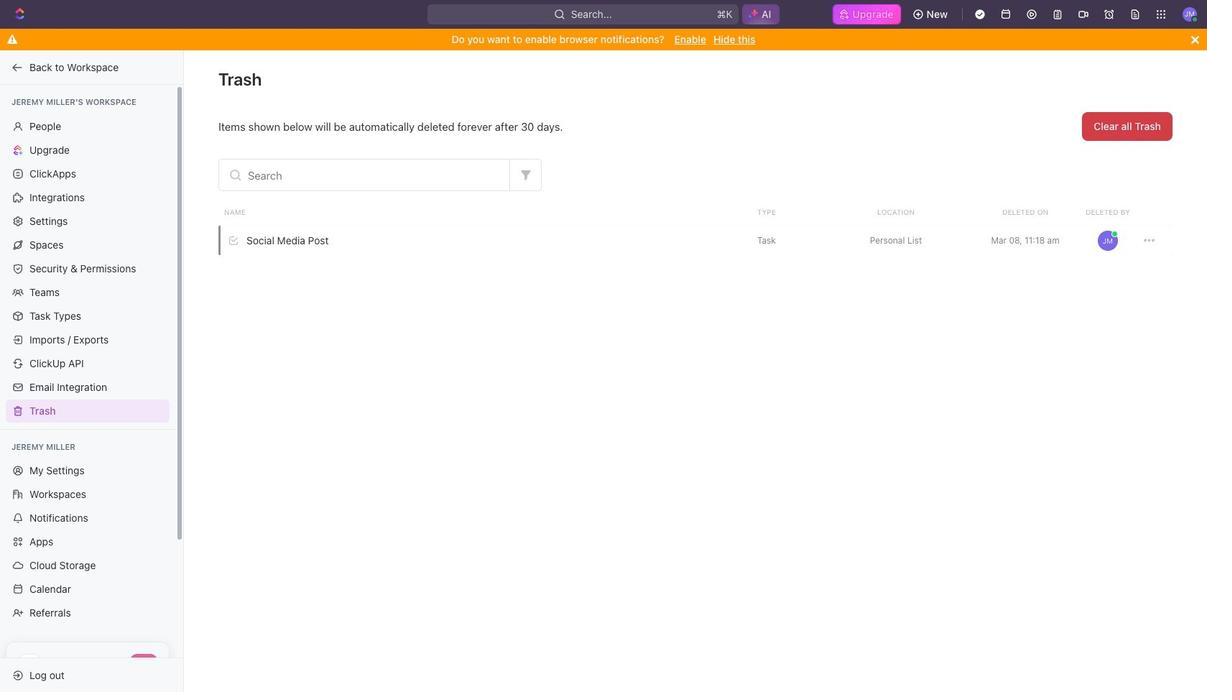 Task type: locate. For each thing, give the bounding box(es) containing it.
dropdown menu image
[[1145, 235, 1155, 246]]



Task type: vqa. For each thing, say whether or not it's contained in the screenshot.
1st UNTITLED link from right
no



Task type: describe. For each thing, give the bounding box(es) containing it.
Search text field
[[219, 160, 510, 191]]



